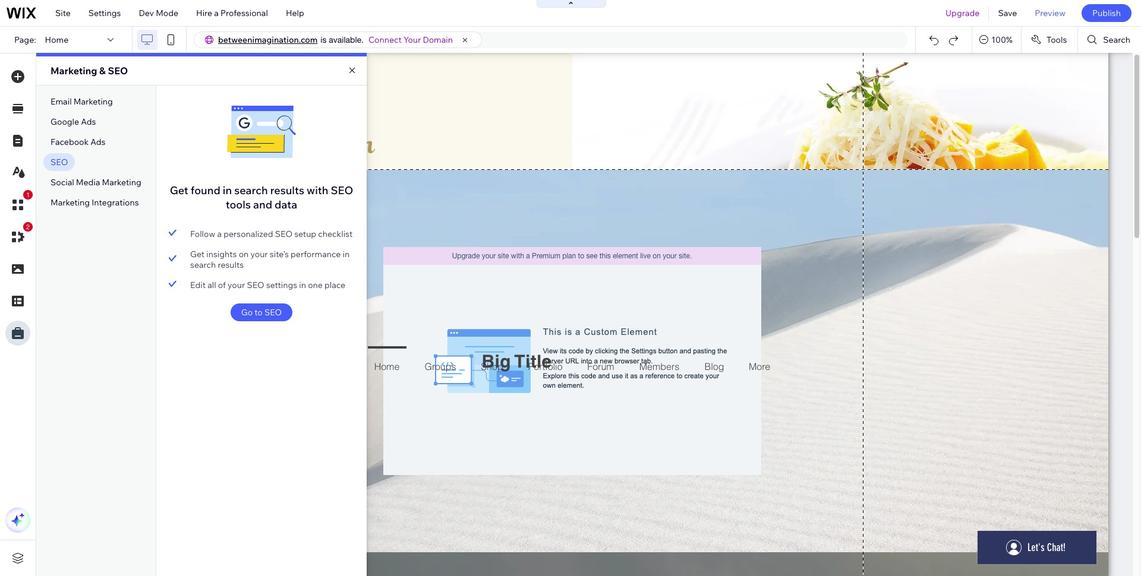 Task type: describe. For each thing, give the bounding box(es) containing it.
2 button
[[5, 222, 33, 250]]

marketing up the "integrations" at the left top of page
[[102, 177, 141, 188]]

search button
[[1079, 27, 1142, 53]]

to
[[255, 307, 263, 318]]

hire
[[196, 8, 212, 18]]

100% button
[[973, 27, 1022, 53]]

email marketing
[[51, 96, 113, 107]]

dev
[[139, 8, 154, 18]]

1 button
[[5, 190, 33, 218]]

save button
[[990, 0, 1027, 26]]

get for get found in search results with seo tools and data
[[170, 184, 188, 197]]

edit
[[190, 280, 206, 291]]

marketing & seo
[[51, 65, 128, 77]]

100%
[[992, 34, 1013, 45]]

upgrade
[[946, 8, 980, 18]]

your for seo
[[228, 280, 245, 291]]

is
[[321, 35, 327, 45]]

settings
[[266, 280, 297, 291]]

preview
[[1036, 8, 1066, 18]]

&
[[99, 65, 106, 77]]

media
[[76, 177, 100, 188]]

publish
[[1093, 8, 1122, 18]]

settings
[[88, 8, 121, 18]]

ads for facebook ads
[[91, 137, 106, 147]]

search
[[1104, 34, 1131, 45]]

follow a personalized seo setup checklist
[[190, 229, 353, 240]]

marketing up 'google ads'
[[74, 96, 113, 107]]

setup
[[294, 229, 316, 240]]

results inside get found in search results with seo tools and data
[[270, 184, 304, 197]]

get found in search results with seo tools and data
[[170, 184, 353, 212]]

site
[[55, 8, 71, 18]]

integrations
[[92, 197, 139, 208]]

a for professional
[[214, 8, 219, 18]]

and
[[253, 198, 272, 212]]

facebook ads
[[51, 137, 106, 147]]

checklist
[[318, 229, 353, 240]]

1
[[26, 191, 30, 199]]

seo up site's
[[275, 229, 293, 240]]

get insights on your site's performance in search results
[[190, 249, 350, 271]]

facebook
[[51, 137, 89, 147]]

betweenimagination.com
[[218, 34, 318, 45]]

your for site's
[[251, 249, 268, 260]]

ads for google ads
[[81, 117, 96, 127]]

connect
[[369, 34, 402, 45]]

social
[[51, 177, 74, 188]]

marketing left &
[[51, 65, 97, 77]]



Task type: locate. For each thing, give the bounding box(es) containing it.
ads right facebook
[[91, 137, 106, 147]]

insights
[[206, 249, 237, 260]]

site's
[[270, 249, 289, 260]]

your right of
[[228, 280, 245, 291]]

get down follow
[[190, 249, 205, 260]]

1 horizontal spatial results
[[270, 184, 304, 197]]

0 vertical spatial search
[[234, 184, 268, 197]]

in for edit all of your seo settings in one place
[[299, 280, 306, 291]]

hire a professional
[[196, 8, 268, 18]]

in down checklist
[[343, 249, 350, 260]]

1 horizontal spatial search
[[234, 184, 268, 197]]

seo inside go to seo button
[[265, 307, 282, 318]]

2 vertical spatial in
[[299, 280, 306, 291]]

on
[[239, 249, 249, 260]]

professional
[[221, 8, 268, 18]]

seo
[[108, 65, 128, 77], [51, 157, 68, 168], [331, 184, 353, 197], [275, 229, 293, 240], [247, 280, 264, 291], [265, 307, 282, 318]]

a
[[214, 8, 219, 18], [217, 229, 222, 240]]

0 vertical spatial results
[[270, 184, 304, 197]]

marketing integrations
[[51, 197, 139, 208]]

get inside get found in search results with seo tools and data
[[170, 184, 188, 197]]

0 horizontal spatial get
[[170, 184, 188, 197]]

1 vertical spatial a
[[217, 229, 222, 240]]

marketing down social
[[51, 197, 90, 208]]

seo right to
[[265, 307, 282, 318]]

1 horizontal spatial your
[[251, 249, 268, 260]]

0 horizontal spatial search
[[190, 260, 216, 271]]

ads down the email marketing
[[81, 117, 96, 127]]

go to seo
[[241, 307, 282, 318]]

available.
[[329, 35, 364, 45]]

a for personalized
[[217, 229, 222, 240]]

marketing
[[51, 65, 97, 77], [74, 96, 113, 107], [102, 177, 141, 188], [51, 197, 90, 208]]

your
[[251, 249, 268, 260], [228, 280, 245, 291]]

1 vertical spatial get
[[190, 249, 205, 260]]

of
[[218, 280, 226, 291]]

search inside get found in search results with seo tools and data
[[234, 184, 268, 197]]

in inside get found in search results with seo tools and data
[[223, 184, 232, 197]]

go
[[241, 307, 253, 318]]

results inside 'get insights on your site's performance in search results'
[[218, 260, 244, 271]]

social media marketing
[[51, 177, 141, 188]]

edit all of your seo settings in one place
[[190, 280, 346, 291]]

get
[[170, 184, 188, 197], [190, 249, 205, 260]]

0 horizontal spatial in
[[223, 184, 232, 197]]

2
[[26, 224, 30, 231]]

go to seo button
[[231, 304, 293, 322]]

seo up social
[[51, 157, 68, 168]]

get for get insights on your site's performance in search results
[[190, 249, 205, 260]]

your right on at top left
[[251, 249, 268, 260]]

0 horizontal spatial your
[[228, 280, 245, 291]]

performance
[[291, 249, 341, 260]]

results up of
[[218, 260, 244, 271]]

save
[[999, 8, 1018, 18]]

tools
[[226, 198, 251, 212]]

personalized
[[224, 229, 273, 240]]

all
[[208, 280, 216, 291]]

mode
[[156, 8, 178, 18]]

0 vertical spatial in
[[223, 184, 232, 197]]

0 vertical spatial get
[[170, 184, 188, 197]]

1 vertical spatial results
[[218, 260, 244, 271]]

2 horizontal spatial in
[[343, 249, 350, 260]]

results
[[270, 184, 304, 197], [218, 260, 244, 271]]

follow
[[190, 229, 215, 240]]

a right hire at the left
[[214, 8, 219, 18]]

search up edit
[[190, 260, 216, 271]]

1 horizontal spatial get
[[190, 249, 205, 260]]

publish button
[[1082, 4, 1132, 22]]

1 vertical spatial your
[[228, 280, 245, 291]]

one
[[308, 280, 323, 291]]

seo left settings
[[247, 280, 264, 291]]

in
[[223, 184, 232, 197], [343, 249, 350, 260], [299, 280, 306, 291]]

home
[[45, 34, 69, 45]]

preview button
[[1027, 0, 1075, 26]]

data
[[275, 198, 297, 212]]

search
[[234, 184, 268, 197], [190, 260, 216, 271]]

in inside 'get insights on your site's performance in search results'
[[343, 249, 350, 260]]

search up and
[[234, 184, 268, 197]]

1 horizontal spatial in
[[299, 280, 306, 291]]

1 vertical spatial search
[[190, 260, 216, 271]]

is available. connect your domain
[[321, 34, 453, 45]]

a right follow
[[217, 229, 222, 240]]

get inside 'get insights on your site's performance in search results'
[[190, 249, 205, 260]]

your
[[404, 34, 421, 45]]

1 vertical spatial in
[[343, 249, 350, 260]]

google ads
[[51, 117, 96, 127]]

0 horizontal spatial results
[[218, 260, 244, 271]]

dev mode
[[139, 8, 178, 18]]

get left found
[[170, 184, 188, 197]]

domain
[[423, 34, 453, 45]]

seo right &
[[108, 65, 128, 77]]

with
[[307, 184, 329, 197]]

email
[[51, 96, 72, 107]]

your inside 'get insights on your site's performance in search results'
[[251, 249, 268, 260]]

in for get insights on your site's performance in search results
[[343, 249, 350, 260]]

0 vertical spatial a
[[214, 8, 219, 18]]

found
[[191, 184, 221, 197]]

help
[[286, 8, 304, 18]]

1 vertical spatial ads
[[91, 137, 106, 147]]

google
[[51, 117, 79, 127]]

0 vertical spatial ads
[[81, 117, 96, 127]]

results up data
[[270, 184, 304, 197]]

tools
[[1047, 34, 1068, 45]]

0 vertical spatial your
[[251, 249, 268, 260]]

in up tools
[[223, 184, 232, 197]]

seo right with
[[331, 184, 353, 197]]

in left one at left
[[299, 280, 306, 291]]

tools button
[[1022, 27, 1078, 53]]

ads
[[81, 117, 96, 127], [91, 137, 106, 147]]

search inside 'get insights on your site's performance in search results'
[[190, 260, 216, 271]]

place
[[325, 280, 346, 291]]

seo inside get found in search results with seo tools and data
[[331, 184, 353, 197]]



Task type: vqa. For each thing, say whether or not it's contained in the screenshot.
? button
no



